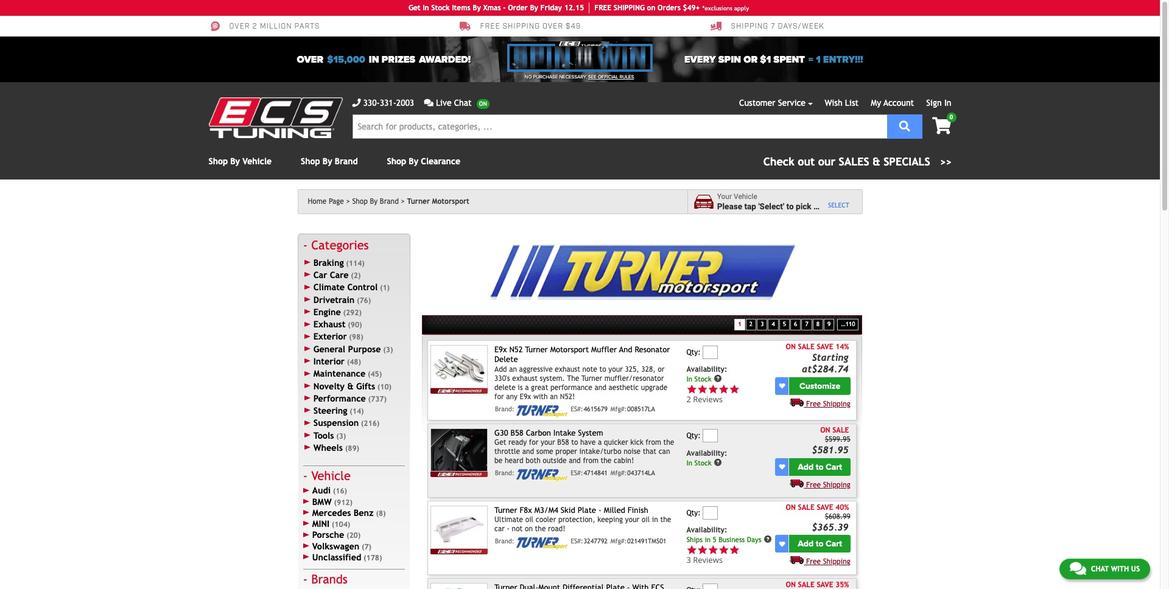 Task type: describe. For each thing, give the bounding box(es) containing it.
cart for $365.39
[[826, 539, 842, 550]]

both
[[526, 457, 541, 465]]

330-
[[363, 98, 380, 108]]

vehicle
[[820, 201, 846, 211]]

14%
[[836, 343, 849, 351]]

engine
[[313, 307, 341, 317]]

$581.95
[[812, 445, 849, 455]]

shop for shop by brand link related to shop by vehicle
[[301, 156, 320, 166]]

save for on sale save 14%
[[817, 343, 833, 351]]

free for 3rd free shipping icon from the bottom
[[806, 400, 821, 409]]

& inside categories braking (114) car care (2) climate control (1) drivetrain (76) engine (292) exhaust (90) exterior (98) general purpose (3) interior (48) maintenance (45) novelty & gifts (10) performance (737) steering (14) suspension (216) tools (3) wheels (89)
[[347, 381, 354, 391]]

2 2 reviews link from the top
[[687, 394, 740, 405]]

free for free shipping icon for $581.95
[[806, 481, 821, 489]]

0 vertical spatial exhaust
[[555, 365, 580, 374]]

es#4044494 - 026773tms03kt - turner dual-mount differential plate - with ecs poly diff bushings  - pair the turner dual mount diff plate and ecs poly diff bushing kit to capitalize on dual rear mounts, improved bushing life, reduced wheel hop, increased handling, and crisper driveline response. - turner motorsport - bmw image
[[431, 583, 488, 589]]

325,
[[625, 365, 639, 374]]

sign in
[[926, 98, 951, 108]]

your inside e9x n52 turner motorsport muffler and resonator delete add an aggressive exhaust note to your 325, 328, or 330's exhaust system. the turner muffler/resonator delete is a great performance and aesthetic upgrade for any e9x with an n52!
[[608, 365, 623, 374]]

0 horizontal spatial from
[[583, 457, 599, 465]]

stock for 2 reviews question sign 'image'
[[695, 375, 712, 384]]

to down $365.39
[[816, 539, 824, 550]]

chat with us link
[[1059, 559, 1150, 580]]

g30 b58 carbon intake system get ready for your b58 to have a quicker kick from the throttle and some proper intake/turbo noise that can be heard both outside and from the cabin!
[[494, 429, 674, 465]]

care
[[330, 270, 349, 280]]

on for 35%
[[786, 581, 796, 589]]

delete
[[494, 383, 516, 392]]

1 add to wish list image from the top
[[779, 383, 785, 389]]

get inside g30 b58 carbon intake system get ready for your b58 to have a quicker kick from the throttle and some proper intake/turbo noise that can be heard both outside and from the cabin!
[[494, 439, 506, 447]]

1 vertical spatial b58
[[557, 439, 569, 447]]

free shipping for 40%
[[806, 558, 851, 567]]

volkswagen
[[312, 541, 359, 552]]

4714841
[[584, 470, 608, 477]]

2 ecs tuning recommends this product. image from the top
[[431, 472, 488, 477]]

3 for 3
[[761, 321, 764, 328]]

3 link
[[757, 319, 768, 331]]

free inside "link"
[[480, 22, 500, 31]]

2 for 2 link at the bottom right of the page
[[749, 321, 753, 328]]

your inside turner f8x m3/m4 skid plate - milled finish ultimate oil cooler protection, keeping your oil in the car - not on the road!
[[625, 516, 640, 524]]

availability: in stock for 2 reviews question sign 'image'
[[687, 366, 727, 384]]

save for on sale save 35%
[[817, 581, 833, 589]]

live chat
[[436, 98, 472, 108]]

chat with us
[[1091, 565, 1140, 574]]

turner f8x m3/m4 skid plate - milled finish ultimate oil cooler protection, keeping your oil in the car - not on the road!
[[494, 506, 671, 534]]

orders
[[658, 4, 681, 12]]

by for shop by vehicle 'link'
[[230, 156, 240, 166]]

shop by brand link for shop by vehicle
[[301, 156, 358, 166]]

1 horizontal spatial from
[[646, 439, 661, 447]]

reviews for 3 reviews
[[693, 555, 723, 566]]

protection,
[[558, 516, 595, 524]]

reviews for 2 reviews
[[693, 394, 723, 405]]

(737)
[[368, 395, 387, 404]]

shipping for 3rd free shipping icon from the bottom
[[823, 400, 851, 409]]

(14)
[[350, 407, 364, 416]]

es#: 3247792 mfg#: 021491tms01
[[571, 538, 666, 545]]

0 vertical spatial b58
[[511, 429, 524, 438]]

0 vertical spatial e9x
[[494, 345, 507, 354]]

every spin or $1 spent = 1 entry!!!
[[684, 53, 863, 65]]

muffler/resonator
[[605, 374, 664, 383]]

shipping
[[503, 22, 540, 31]]

(178)
[[364, 554, 382, 563]]

sign
[[926, 98, 942, 108]]

vehicle audi (16) bmw (912) mercedes benz (8) mini (104) porsche (20) volkswagen (7) unclassified (178)
[[311, 469, 386, 563]]

vehicle inside your vehicle please tap 'select' to pick a vehicle
[[734, 193, 757, 201]]

0 horizontal spatial get
[[409, 4, 421, 12]]

great
[[531, 383, 548, 392]]

or inside e9x n52 turner motorsport muffler and resonator delete add an aggressive exhaust note to your 325, 328, or 330's exhaust system. the turner muffler/resonator delete is a great performance and aesthetic upgrade for any e9x with an n52!
[[658, 365, 665, 374]]

heard
[[505, 457, 523, 465]]

brand for shop by vehicle
[[335, 156, 358, 166]]

on for 40%
[[786, 504, 796, 512]]

benz
[[354, 508, 374, 518]]

turner up aggressive at the left bottom of the page
[[525, 345, 548, 354]]

customer service button
[[739, 97, 813, 110]]

on inside turner f8x m3/m4 skid plate - milled finish ultimate oil cooler protection, keeping your oil in the car - not on the road!
[[525, 525, 533, 534]]

free shipping image for $581.95
[[790, 479, 804, 488]]

*exclusions apply link
[[702, 3, 749, 12]]

$49
[[566, 22, 581, 31]]

a inside e9x n52 turner motorsport muffler and resonator delete add an aggressive exhaust note to your 325, 328, or 330's exhaust system. the turner muffler/resonator delete is a great performance and aesthetic upgrade for any e9x with an n52!
[[525, 383, 529, 392]]

9
[[828, 321, 831, 328]]

5 inside availability: ships in 5 business days
[[713, 536, 717, 544]]

free shipping for $581.95
[[806, 481, 851, 489]]

in inside turner f8x m3/m4 skid plate - milled finish ultimate oil cooler protection, keeping your oil in the car - not on the road!
[[652, 516, 658, 524]]

0 horizontal spatial 2
[[252, 22, 257, 31]]

the up 021491tms01
[[660, 516, 671, 524]]

by right order
[[530, 4, 538, 12]]

by for shop by brand link related to shop by vehicle
[[323, 156, 332, 166]]

8 link
[[813, 319, 823, 331]]

add for 40%
[[798, 539, 814, 550]]

items
[[452, 4, 471, 12]]

select
[[828, 201, 849, 209]]

select link
[[828, 201, 849, 210]]

(10)
[[377, 383, 392, 391]]

sale for 35%
[[798, 581, 815, 589]]

search image
[[899, 120, 910, 131]]

0 vertical spatial or
[[744, 53, 758, 65]]

your
[[717, 193, 732, 201]]

by left xmas
[[473, 4, 481, 12]]

7 inside "shipping 7 days/week" link
[[771, 22, 776, 31]]

days
[[747, 536, 762, 544]]

interior
[[313, 356, 345, 367]]

stock for the middle question sign 'image'
[[695, 459, 712, 467]]

$1
[[760, 53, 771, 65]]

es#4714841 - 043714la - g30 b58 carbon intake system - get ready for your b58 to have a quicker kick from the throttle and some proper intake/turbo noise that can be heard both outside and from the cabin! - turner motorsport - bmw image
[[431, 429, 488, 472]]

ping
[[629, 4, 645, 12]]

1 horizontal spatial on
[[647, 4, 656, 12]]

mini
[[312, 519, 330, 529]]

spin
[[718, 53, 741, 65]]

and for get
[[569, 457, 581, 465]]

my account
[[871, 98, 914, 108]]

1 vertical spatial exhaust
[[512, 374, 538, 383]]

quicker
[[604, 439, 628, 447]]

turner inside turner f8x m3/m4 skid plate - milled finish ultimate oil cooler protection, keeping your oil in the car - not on the road!
[[494, 506, 517, 515]]

1 vertical spatial an
[[550, 393, 558, 401]]

add to cart for $581.95
[[798, 462, 842, 472]]

(90)
[[348, 321, 362, 330]]

1 vertical spatial (3)
[[336, 432, 346, 441]]

on sale save 40% $608.99 $365.39
[[786, 504, 851, 533]]

be
[[494, 457, 503, 465]]

availability: for 2
[[687, 366, 727, 374]]

es#: for 3 reviews
[[571, 538, 583, 545]]

no
[[525, 74, 532, 80]]

$608.99
[[825, 513, 851, 521]]

0 horizontal spatial motorsport
[[432, 197, 469, 206]]

shop for shop by clearance link
[[387, 156, 406, 166]]

by for shop by clearance link
[[409, 156, 418, 166]]

008517la
[[627, 405, 655, 413]]

bmw
[[312, 497, 332, 507]]

1 horizontal spatial 1
[[816, 53, 821, 65]]

sale for $581.95
[[833, 426, 849, 435]]

with inside e9x n52 turner motorsport muffler and resonator delete add an aggressive exhaust note to your 325, 328, or 330's exhaust system. the turner muffler/resonator delete is a great performance and aesthetic upgrade for any e9x with an n52!
[[533, 393, 548, 401]]

(292)
[[343, 309, 362, 317]]

proper
[[556, 448, 577, 456]]

turner down note on the bottom
[[581, 374, 602, 383]]

motorsport inside e9x n52 turner motorsport muffler and resonator delete add an aggressive exhaust note to your 325, 328, or 330's exhaust system. the turner muffler/resonator delete is a great performance and aesthetic upgrade for any e9x with an n52!
[[550, 345, 589, 354]]

tools
[[313, 430, 334, 441]]

0 horizontal spatial 1
[[738, 321, 742, 328]]

performance
[[313, 393, 366, 404]]

clearance
[[421, 156, 460, 166]]

2 oil from the left
[[642, 516, 650, 524]]

to down $581.95
[[816, 462, 824, 472]]

40%
[[836, 504, 849, 512]]

sales & specials
[[839, 155, 930, 168]]

(20)
[[346, 532, 361, 540]]

add to cart for $365.39
[[798, 539, 842, 550]]

business
[[719, 536, 745, 544]]

2 qty: from the top
[[687, 432, 701, 440]]

0 vertical spatial -
[[503, 4, 506, 12]]

specials
[[884, 155, 930, 168]]

ecs tuning 'spin to win' contest logo image
[[507, 41, 653, 72]]

g30
[[494, 429, 508, 438]]

0 vertical spatial an
[[509, 365, 517, 374]]

3 for 3 reviews
[[687, 555, 691, 566]]

for inside e9x n52 turner motorsport muffler and resonator delete add an aggressive exhaust note to your 325, 328, or 330's exhaust system. the turner muffler/resonator delete is a great performance and aesthetic upgrade for any e9x with an n52!
[[494, 393, 504, 401]]

0 vertical spatial stock
[[431, 4, 450, 12]]

mfg#: for 3 reviews
[[611, 538, 627, 545]]

$284.74
[[812, 364, 849, 375]]

qty: for 2
[[687, 348, 701, 357]]

ultimate
[[494, 516, 523, 524]]

3 reviews
[[687, 555, 723, 566]]

n52!
[[560, 393, 575, 401]]

shipping for free shipping icon corresponding to $365.39
[[823, 558, 851, 567]]

0 vertical spatial 5
[[783, 321, 786, 328]]

service
[[778, 98, 806, 108]]

1 horizontal spatial e9x
[[520, 393, 531, 401]]

Search text field
[[352, 114, 887, 139]]

purpose
[[348, 344, 381, 354]]

at
[[802, 364, 812, 375]]

control
[[347, 282, 378, 293]]

road!
[[548, 525, 565, 534]]

1 horizontal spatial -
[[507, 525, 510, 534]]

shipping down apply
[[731, 22, 769, 31]]

1 horizontal spatial (3)
[[383, 346, 393, 354]]

free for free shipping icon corresponding to $365.39
[[806, 558, 821, 567]]

categories
[[311, 238, 369, 252]]

list
[[845, 98, 859, 108]]

vehicle inside vehicle audi (16) bmw (912) mercedes benz (8) mini (104) porsche (20) volkswagen (7) unclassified (178)
[[311, 469, 351, 483]]

1 vertical spatial chat
[[1091, 565, 1109, 574]]



Task type: vqa. For each thing, say whether or not it's contained in the screenshot.
Account
yes



Task type: locate. For each thing, give the bounding box(es) containing it.
gifts
[[356, 381, 375, 391]]

get down g30 on the bottom of the page
[[494, 439, 506, 447]]

0 vertical spatial 3
[[761, 321, 764, 328]]

0 vertical spatial availability:
[[687, 366, 727, 374]]

on right the ping
[[647, 4, 656, 12]]

0 horizontal spatial in
[[369, 53, 379, 65]]

turner motorsport - corporate logo image up carbon
[[517, 405, 568, 418]]

0 vertical spatial reviews
[[693, 394, 723, 405]]

the down intake/turbo in the bottom of the page
[[601, 457, 612, 465]]

1 horizontal spatial motorsport
[[550, 345, 589, 354]]

add to cart button down $365.39
[[789, 536, 851, 553]]

1 vertical spatial cart
[[826, 539, 842, 550]]

1 vertical spatial over
[[297, 53, 323, 65]]

2 vertical spatial add to wish list image
[[779, 541, 785, 547]]

1 mfg#: from the top
[[611, 405, 627, 413]]

star image
[[687, 384, 697, 395], [708, 384, 719, 395], [719, 384, 729, 395], [719, 545, 729, 555]]

shopping cart image
[[932, 118, 951, 135]]

climate
[[313, 282, 345, 293]]

0 vertical spatial from
[[646, 439, 661, 447]]

add down on sale save 40% $608.99 $365.39
[[798, 539, 814, 550]]

shop for shop by brand link corresponding to home page
[[352, 197, 368, 206]]

necessary.
[[559, 74, 587, 80]]

330-331-2003
[[363, 98, 414, 108]]

1 oil from the left
[[525, 516, 534, 524]]

my account link
[[871, 98, 914, 108]]

add to cart down $581.95
[[798, 462, 842, 472]]

1 vertical spatial availability: in stock
[[687, 449, 727, 467]]

by down ecs tuning image
[[230, 156, 240, 166]]

maintenance
[[313, 369, 366, 379]]

e9x down the is
[[520, 393, 531, 401]]

vehicle up tap
[[734, 193, 757, 201]]

brand up 'page'
[[335, 156, 358, 166]]

spent
[[774, 53, 805, 65]]

328,
[[641, 365, 656, 374]]

7 right 6
[[805, 321, 808, 328]]

es#: 4615679 mfg#: 008517la
[[571, 405, 655, 413]]

home
[[308, 197, 327, 206]]

an
[[509, 365, 517, 374], [550, 393, 558, 401]]

on right not
[[525, 525, 533, 534]]

0 vertical spatial availability: in stock
[[687, 366, 727, 384]]

order
[[508, 4, 528, 12]]

3 brand: from the top
[[495, 538, 514, 545]]

mfg#: down keeping
[[611, 538, 627, 545]]

5 link
[[779, 319, 790, 331]]

question sign image
[[714, 375, 722, 383], [714, 458, 722, 467], [764, 536, 772, 544]]

qty: down 2 reviews
[[687, 432, 701, 440]]

0 vertical spatial add to cart
[[798, 462, 842, 472]]

1 vertical spatial brand:
[[495, 470, 514, 477]]

skid
[[561, 506, 575, 515]]

your left the 325,
[[608, 365, 623, 374]]

3 reviews link down business on the bottom of the page
[[687, 545, 773, 566]]

1 vertical spatial for
[[529, 439, 539, 447]]

and inside e9x n52 turner motorsport muffler and resonator delete add an aggressive exhaust note to your 325, 328, or 330's exhaust system. the turner muffler/resonator delete is a great performance and aesthetic upgrade for any e9x with an n52!
[[595, 383, 606, 392]]

for
[[494, 393, 504, 401], [529, 439, 539, 447]]

0 horizontal spatial oil
[[525, 516, 534, 524]]

- right xmas
[[503, 4, 506, 12]]

turner down "shop by clearance"
[[407, 197, 430, 206]]

0 horizontal spatial a
[[525, 383, 529, 392]]

brand left turner motorsport
[[380, 197, 399, 206]]

2003
[[396, 98, 414, 108]]

brand for home page
[[380, 197, 399, 206]]

entry!!!
[[823, 53, 863, 65]]

and for and
[[595, 383, 606, 392]]

0 vertical spatial your
[[608, 365, 623, 374]]

& inside 'link'
[[873, 155, 880, 168]]

1 2 reviews link from the top
[[687, 384, 773, 405]]

2 vertical spatial mfg#:
[[611, 538, 627, 545]]

on for 14%
[[786, 343, 796, 351]]

in
[[423, 4, 429, 12], [944, 98, 951, 108], [687, 375, 692, 384], [687, 459, 692, 467]]

get left "items"
[[409, 4, 421, 12]]

1 vertical spatial on
[[525, 525, 533, 534]]

shop for shop by vehicle 'link'
[[209, 156, 228, 166]]

brand: down car
[[495, 538, 514, 545]]

(45)
[[368, 370, 382, 379]]

customer service
[[739, 98, 806, 108]]

1 vertical spatial add to wish list image
[[779, 464, 785, 470]]

on sale save 14%
[[786, 343, 849, 351]]

$49+
[[683, 4, 700, 12]]

and down note on the bottom
[[595, 383, 606, 392]]

0 vertical spatial motorsport
[[432, 197, 469, 206]]

to left pick
[[786, 201, 794, 211]]

sale for 40%
[[798, 504, 815, 512]]

3247792
[[584, 538, 608, 545]]

…110
[[841, 321, 855, 328]]

2 horizontal spatial -
[[599, 506, 601, 515]]

over down the parts on the left of page
[[297, 53, 323, 65]]

2 save from the top
[[817, 504, 833, 512]]

1 horizontal spatial a
[[598, 439, 602, 447]]

1 vertical spatial in
[[652, 516, 658, 524]]

ecs tuning recommends this product. image
[[431, 388, 488, 394], [431, 472, 488, 477], [431, 549, 488, 555]]

intake/turbo
[[579, 448, 621, 456]]

3 add to wish list image from the top
[[779, 541, 785, 547]]

0 vertical spatial &
[[873, 155, 880, 168]]

on inside on sale $599.95 $581.95
[[820, 426, 830, 435]]

0 horizontal spatial brand
[[335, 156, 358, 166]]

6 link
[[790, 319, 801, 331]]

brand: for 2 reviews
[[495, 405, 514, 413]]

over 2 million parts
[[229, 22, 320, 31]]

1 vertical spatial -
[[599, 506, 601, 515]]

2 availability: from the top
[[687, 449, 727, 458]]

availability: up ships
[[687, 526, 727, 535]]

0 horizontal spatial b58
[[511, 429, 524, 438]]

3 mfg#: from the top
[[611, 538, 627, 545]]

1 add to cart button from the top
[[789, 458, 851, 476]]

ecs tuning image
[[209, 97, 343, 138]]

noise
[[624, 448, 641, 456]]

2 availability: in stock from the top
[[687, 449, 727, 467]]

motorsport up note on the bottom
[[550, 345, 589, 354]]

2 cart from the top
[[826, 539, 842, 550]]

(114)
[[346, 259, 365, 268]]

1 availability: from the top
[[687, 366, 727, 374]]

2 vertical spatial in
[[705, 536, 711, 544]]

2 reviews from the top
[[693, 555, 723, 566]]

availability: right can
[[687, 449, 727, 458]]

official
[[598, 74, 618, 80]]

and down proper
[[569, 457, 581, 465]]

2 mfg#: from the top
[[611, 470, 627, 477]]

3 inside "3 reviews" link
[[687, 555, 691, 566]]

for down carbon
[[529, 439, 539, 447]]

2 add to cart button from the top
[[789, 536, 851, 553]]

for inside g30 b58 carbon intake system get ready for your b58 to have a quicker kick from the throttle and some proper intake/turbo noise that can be heard both outside and from the cabin!
[[529, 439, 539, 447]]

1 brand: from the top
[[495, 405, 514, 413]]

availability: in stock
[[687, 366, 727, 384], [687, 449, 727, 467]]

ecs tuning recommends this product. image up es#3247792 - 021491tms01 - turner f8x m3/m4 skid plate - milled finish - ultimate oil cooler protection, keeping your oil in the car - not on the road! - turner motorsport - bmw image at the left of the page
[[431, 472, 488, 477]]

b58 up ready
[[511, 429, 524, 438]]

on inside on sale save 40% $608.99 $365.39
[[786, 504, 796, 512]]

shop by brand for home page
[[352, 197, 399, 206]]

1 vertical spatial free shipping
[[806, 481, 851, 489]]

free shipping image down customize link
[[790, 398, 804, 407]]

add inside e9x n52 turner motorsport muffler and resonator delete add an aggressive exhaust note to your 325, 328, or 330's exhaust system. the turner muffler/resonator delete is a great performance and aesthetic upgrade for any e9x with an n52!
[[494, 365, 507, 374]]

the up can
[[663, 439, 674, 447]]

sale for 14%
[[798, 343, 815, 351]]

2
[[252, 22, 257, 31], [749, 321, 753, 328], [687, 394, 691, 405]]

with
[[533, 393, 548, 401], [1111, 565, 1129, 574]]

es#: 4714841 mfg#: 043714la
[[571, 470, 655, 477]]

0 vertical spatial in
[[369, 53, 379, 65]]

add down $581.95
[[798, 462, 814, 472]]

2 horizontal spatial 2
[[749, 321, 753, 328]]

availability: in stock for the middle question sign 'image'
[[687, 449, 727, 467]]

add to cart button down $581.95
[[789, 458, 851, 476]]

sale inside on sale $599.95 $581.95
[[833, 426, 849, 435]]

es#: left 4714841
[[571, 470, 583, 477]]

by right 'page'
[[370, 197, 378, 206]]

the down cooler
[[535, 525, 546, 534]]

a inside your vehicle please tap 'select' to pick a vehicle
[[814, 201, 818, 211]]

1 vertical spatial a
[[525, 383, 529, 392]]

(98)
[[349, 333, 363, 342]]

free shipping
[[806, 400, 851, 409], [806, 481, 851, 489], [806, 558, 851, 567]]

sale down 7 link
[[798, 343, 815, 351]]

1 vertical spatial your
[[541, 439, 555, 447]]

- right plate
[[599, 506, 601, 515]]

0 horizontal spatial over
[[229, 22, 250, 31]]

2 vertical spatial brand:
[[495, 538, 514, 545]]

(3) right purpose
[[383, 346, 393, 354]]

question sign image for 3 reviews
[[764, 536, 772, 544]]

add for $581.95
[[798, 462, 814, 472]]

a right pick
[[814, 201, 818, 211]]

es#4615679 - 008517la - e9x n52 turner motorsport muffler and resonator delete - add an aggressive exhaust note to your 325, 328, or 330's exhaust system. the turner muffler/resonator delete is a great performance and aesthetic upgrade for any e9x with an n52! - turner motorsport - bmw image
[[431, 345, 488, 388]]

1 vertical spatial and
[[522, 448, 534, 456]]

5 right 4
[[783, 321, 786, 328]]

save left 35%
[[817, 581, 833, 589]]

shop by brand up home page link
[[301, 156, 358, 166]]

exhaust up the is
[[512, 374, 538, 383]]

to inside your vehicle please tap 'select' to pick a vehicle
[[786, 201, 794, 211]]

cart down $581.95
[[826, 462, 842, 472]]

save for on sale save 40% $608.99 $365.39
[[817, 504, 833, 512]]

in for ships
[[705, 536, 711, 544]]

for down delete
[[494, 393, 504, 401]]

availability: up 2 reviews
[[687, 366, 727, 374]]

2 vertical spatial add
[[798, 539, 814, 550]]

& left gifts
[[347, 381, 354, 391]]

that
[[643, 448, 656, 456]]

3 free shipping from the top
[[806, 558, 851, 567]]

2 link
[[746, 319, 756, 331]]

or left the $1
[[744, 53, 758, 65]]

and
[[619, 345, 632, 354]]

free shipping image
[[790, 398, 804, 407], [790, 479, 804, 488], [790, 556, 804, 565]]

0 vertical spatial ecs tuning recommends this product. image
[[431, 388, 488, 394]]

2 es#: from the top
[[571, 470, 583, 477]]

b58 up proper
[[557, 439, 569, 447]]

carbon
[[526, 429, 551, 438]]

1 free shipping from the top
[[806, 400, 851, 409]]

shipping up "40%"
[[823, 481, 851, 489]]

7
[[771, 22, 776, 31], [805, 321, 808, 328]]

vehicle
[[243, 156, 272, 166], [734, 193, 757, 201], [311, 469, 351, 483]]

0 vertical spatial add to wish list image
[[779, 383, 785, 389]]

3 availability: from the top
[[687, 526, 727, 535]]

and up the both at the bottom left
[[522, 448, 534, 456]]

availability:
[[687, 366, 727, 374], [687, 449, 727, 458], [687, 526, 727, 535]]

in for $15,000
[[369, 53, 379, 65]]

0 vertical spatial brand:
[[495, 405, 514, 413]]

days/week
[[778, 22, 824, 31]]

1 horizontal spatial 3
[[761, 321, 764, 328]]

f8x
[[520, 506, 532, 515]]

in inside availability: ships in 5 business days
[[705, 536, 711, 544]]

2 horizontal spatial vehicle
[[734, 193, 757, 201]]

(48)
[[347, 358, 361, 367]]

0 vertical spatial add
[[494, 365, 507, 374]]

1 reviews from the top
[[693, 394, 723, 405]]

free down xmas
[[480, 22, 500, 31]]

0 horizontal spatial on
[[525, 525, 533, 534]]

1 horizontal spatial oil
[[642, 516, 650, 524]]

availability: for 3
[[687, 526, 727, 535]]

2 horizontal spatial in
[[705, 536, 711, 544]]

qty: up ships
[[687, 509, 701, 518]]

turner motorsport - corporate logo image down the both at the bottom left
[[517, 470, 568, 482]]

add to wish list image for $581.95
[[779, 464, 785, 470]]

phone image
[[352, 99, 361, 107]]

brand: down any on the left
[[495, 405, 514, 413]]

2 brand: from the top
[[495, 470, 514, 477]]

apply
[[734, 5, 749, 11]]

question sign image for 2 reviews
[[714, 375, 722, 383]]

2 3 reviews link from the top
[[687, 555, 740, 566]]

qty: right the 'resonator'
[[687, 348, 701, 357]]

0 vertical spatial and
[[595, 383, 606, 392]]

live
[[436, 98, 452, 108]]

1 save from the top
[[817, 343, 833, 351]]

=
[[809, 53, 814, 65]]

performance
[[550, 383, 592, 392]]

brand: for 3 reviews
[[495, 538, 514, 545]]

1 vertical spatial availability:
[[687, 449, 727, 458]]

0 vertical spatial brand
[[335, 156, 358, 166]]

0 vertical spatial chat
[[454, 98, 472, 108]]

ecs tuning recommends this product. image for 2
[[431, 388, 488, 394]]

1 es#: from the top
[[571, 405, 583, 413]]

1 horizontal spatial and
[[569, 457, 581, 465]]

add to cart button for $581.95
[[789, 458, 851, 476]]

2 for 2 reviews
[[687, 394, 691, 405]]

0 vertical spatial 2
[[252, 22, 257, 31]]

shop by brand link for home page
[[352, 197, 405, 206]]

7 left days/week
[[771, 22, 776, 31]]

1 horizontal spatial 2
[[687, 394, 691, 405]]

to up proper
[[571, 439, 578, 447]]

es#3247792 - 021491tms01 - turner f8x m3/m4 skid plate - milled finish - ultimate oil cooler protection, keeping your oil in the car - not on the road! - turner motorsport - bmw image
[[431, 506, 488, 549]]

1 horizontal spatial for
[[529, 439, 539, 447]]

0 vertical spatial add to cart button
[[789, 458, 851, 476]]

to inside g30 b58 carbon intake system get ready for your b58 to have a quicker kick from the throttle and some proper intake/turbo noise that can be heard both outside and from the cabin!
[[571, 439, 578, 447]]

None text field
[[703, 507, 718, 520], [703, 584, 718, 589], [703, 507, 718, 520], [703, 584, 718, 589]]

0 horizontal spatial for
[[494, 393, 504, 401]]

over left million at the left top of the page
[[229, 22, 250, 31]]

mfg#: for 2 reviews
[[611, 405, 627, 413]]

0 vertical spatial mfg#:
[[611, 405, 627, 413]]

b58
[[511, 429, 524, 438], [557, 439, 569, 447]]

add to wish list image for $365.39
[[779, 541, 785, 547]]

unclassified
[[312, 552, 361, 563]]

sales
[[839, 155, 869, 168]]

0 vertical spatial free shipping
[[806, 400, 851, 409]]

35%
[[836, 581, 849, 589]]

add to cart
[[798, 462, 842, 472], [798, 539, 842, 550]]

1 right =
[[816, 53, 821, 65]]

0 horizontal spatial your
[[541, 439, 555, 447]]

add up 330's
[[494, 365, 507, 374]]

shipping for free shipping icon for $581.95
[[823, 481, 851, 489]]

1 vertical spatial stock
[[695, 375, 712, 384]]

free shipping image up on sale save 40% $608.99 $365.39
[[790, 479, 804, 488]]

by left clearance
[[409, 156, 418, 166]]

1 add to cart from the top
[[798, 462, 842, 472]]

1 horizontal spatial with
[[1111, 565, 1129, 574]]

starting
[[812, 352, 849, 363]]

2 reviews link
[[687, 384, 773, 405], [687, 394, 740, 405]]

your down 'finish'
[[625, 516, 640, 524]]

1 ecs tuning recommends this product. image from the top
[[431, 388, 488, 394]]

tap
[[744, 201, 756, 211]]

330's
[[494, 374, 510, 383]]

novelty
[[313, 381, 345, 391]]

331-
[[380, 98, 396, 108]]

2 vertical spatial a
[[598, 439, 602, 447]]

1 horizontal spatial 5
[[783, 321, 786, 328]]

free shipping over $49 link
[[459, 21, 581, 32]]

3 es#: from the top
[[571, 538, 583, 545]]

a inside g30 b58 carbon intake system get ready for your b58 to have a quicker kick from the throttle and some proper intake/turbo noise that can be heard both outside and from the cabin!
[[598, 439, 602, 447]]

cart for $581.95
[[826, 462, 842, 472]]

$15,000
[[327, 53, 365, 65]]

the
[[663, 439, 674, 447], [601, 457, 612, 465], [660, 516, 671, 524], [535, 525, 546, 534]]

to right note on the bottom
[[599, 365, 606, 374]]

e9x
[[494, 345, 507, 354], [520, 393, 531, 401]]

1 availability: in stock from the top
[[687, 366, 727, 384]]

3 save from the top
[[817, 581, 833, 589]]

1 vertical spatial question sign image
[[714, 458, 722, 467]]

1 vertical spatial or
[[658, 365, 665, 374]]

(3) down suspension
[[336, 432, 346, 441]]

3 qty: from the top
[[687, 509, 701, 518]]

cart down $365.39
[[826, 539, 842, 550]]

1 turner motorsport - corporate logo image from the top
[[517, 405, 568, 418]]

2 free shipping from the top
[[806, 481, 851, 489]]

shipping up 35%
[[823, 558, 851, 567]]

3 free shipping image from the top
[[790, 556, 804, 565]]

add to cart button for $365.39
[[789, 536, 851, 553]]

on up $599.95
[[820, 426, 830, 435]]

1 vertical spatial free shipping image
[[790, 479, 804, 488]]

1 horizontal spatial vehicle
[[311, 469, 351, 483]]

comments image
[[424, 99, 434, 107]]

free shipping image up "on sale save 35%"
[[790, 556, 804, 565]]

over for over $15,000 in prizes
[[297, 53, 323, 65]]

a up intake/turbo in the bottom of the page
[[598, 439, 602, 447]]

1 horizontal spatial get
[[494, 439, 506, 447]]

shop by vehicle link
[[209, 156, 272, 166]]

with inside "link"
[[1111, 565, 1129, 574]]

1 link
[[734, 319, 745, 331]]

1 vertical spatial save
[[817, 504, 833, 512]]

add to cart down $365.39
[[798, 539, 842, 550]]

on for $581.95
[[820, 426, 830, 435]]

4615679
[[584, 405, 608, 413]]

es#: for 2 reviews
[[571, 405, 583, 413]]

save inside on sale save 40% $608.99 $365.39
[[817, 504, 833, 512]]

0 horizontal spatial or
[[658, 365, 665, 374]]

turner motorsport - corporate logo image for 2 reviews
[[517, 405, 568, 418]]

home page link
[[308, 197, 350, 206]]

2 add to cart from the top
[[798, 539, 842, 550]]

aggressive
[[519, 365, 553, 374]]

0 vertical spatial for
[[494, 393, 504, 401]]

*exclusions
[[702, 5, 732, 11]]

home page
[[308, 197, 344, 206]]

2 horizontal spatial a
[[814, 201, 818, 211]]

1 qty: from the top
[[687, 348, 701, 357]]

or right 328,
[[658, 365, 665, 374]]

3 inside 3 link
[[761, 321, 764, 328]]

1 cart from the top
[[826, 462, 842, 472]]

qty: for 3
[[687, 509, 701, 518]]

1 horizontal spatial &
[[873, 155, 880, 168]]

availability: inside availability: ships in 5 business days
[[687, 526, 727, 535]]

330-331-2003 link
[[352, 97, 414, 110]]

oil down 'finish'
[[642, 516, 650, 524]]

free down customize link
[[806, 400, 821, 409]]

8
[[816, 321, 820, 328]]

1 vertical spatial vehicle
[[734, 193, 757, 201]]

account
[[884, 98, 914, 108]]

turner motorsport - corporate logo image for 3 reviews
[[517, 538, 568, 550]]

add to wish list image
[[779, 383, 785, 389], [779, 464, 785, 470], [779, 541, 785, 547]]

your inside g30 b58 carbon intake system get ready for your b58 to have a quicker kick from the throttle and some proper intake/turbo noise that can be heard both outside and from the cabin!
[[541, 439, 555, 447]]

vehicle up "audi"
[[311, 469, 351, 483]]

1 3 reviews link from the top
[[687, 545, 773, 566]]

None text field
[[703, 346, 718, 359], [703, 429, 718, 443], [703, 346, 718, 359], [703, 429, 718, 443]]

shop by brand for shop by vehicle
[[301, 156, 358, 166]]

3 left 4
[[761, 321, 764, 328]]

(7)
[[362, 543, 371, 552]]

0 horizontal spatial chat
[[454, 98, 472, 108]]

7 inside 7 link
[[805, 321, 808, 328]]

turner motorsport - corporate logo image
[[517, 405, 568, 418], [517, 470, 568, 482], [517, 538, 568, 550]]

sale inside on sale save 40% $608.99 $365.39
[[798, 504, 815, 512]]

e9x up 'delete'
[[494, 345, 507, 354]]

2 add to wish list image from the top
[[779, 464, 785, 470]]

(16)
[[333, 487, 347, 496]]

a right the is
[[525, 383, 529, 392]]

friday
[[540, 4, 562, 12]]

2 vertical spatial es#:
[[571, 538, 583, 545]]

your up some
[[541, 439, 555, 447]]

keeping
[[597, 516, 623, 524]]

2 vertical spatial question sign image
[[764, 536, 772, 544]]

vehicle down ecs tuning image
[[243, 156, 272, 166]]

2 vertical spatial availability:
[[687, 526, 727, 535]]

sign in link
[[926, 98, 951, 108]]

some
[[536, 448, 553, 456]]

free up on sale save 40% $608.99 $365.39
[[806, 481, 821, 489]]

3 ecs tuning recommends this product. image from the top
[[431, 549, 488, 555]]

0 vertical spatial 1
[[816, 53, 821, 65]]

to inside e9x n52 turner motorsport muffler and resonator delete add an aggressive exhaust note to your 325, 328, or 330's exhaust system. the turner muffler/resonator delete is a great performance and aesthetic upgrade for any e9x with an n52!
[[599, 365, 606, 374]]

over for over 2 million parts
[[229, 22, 250, 31]]

ecs tuning recommends this product. image for 3
[[431, 549, 488, 555]]

shipping down customize link
[[823, 400, 851, 409]]

0 vertical spatial free shipping image
[[790, 398, 804, 407]]

1 vertical spatial shop by brand
[[352, 197, 399, 206]]

not
[[512, 525, 523, 534]]

free shipping up "40%"
[[806, 481, 851, 489]]

2 free shipping image from the top
[[790, 479, 804, 488]]

1 free shipping image from the top
[[790, 398, 804, 407]]

in up 021491tms01
[[652, 516, 658, 524]]

0 vertical spatial vehicle
[[243, 156, 272, 166]]

1 horizontal spatial in
[[652, 516, 658, 524]]

comments image
[[1070, 561, 1086, 576]]

mfg#:
[[611, 405, 627, 413], [611, 470, 627, 477], [611, 538, 627, 545]]

5 left business on the bottom of the page
[[713, 536, 717, 544]]

1 horizontal spatial exhaust
[[555, 365, 580, 374]]

suspension
[[313, 418, 359, 428]]

star image
[[697, 384, 708, 395], [729, 384, 740, 395], [687, 545, 697, 555], [697, 545, 708, 555], [708, 545, 719, 555], [729, 545, 740, 555]]

0 horizontal spatial -
[[503, 4, 506, 12]]

chat right live
[[454, 98, 472, 108]]

0 horizontal spatial exhaust
[[512, 374, 538, 383]]

3 turner motorsport - corporate logo image from the top
[[517, 538, 568, 550]]

by for shop by brand link corresponding to home page
[[370, 197, 378, 206]]

exhaust up the on the left bottom of page
[[555, 365, 580, 374]]

1 vertical spatial get
[[494, 439, 506, 447]]

0 vertical spatial with
[[533, 393, 548, 401]]

on down 6 link
[[786, 343, 796, 351]]

stock
[[431, 4, 450, 12], [695, 375, 712, 384], [695, 459, 712, 467]]

2 turner motorsport - corporate logo image from the top
[[517, 470, 568, 482]]

free shipping image for $365.39
[[790, 556, 804, 565]]

in right ships
[[705, 536, 711, 544]]

availability: in stock up 2 reviews
[[687, 366, 727, 384]]

0 vertical spatial turner motorsport - corporate logo image
[[517, 405, 568, 418]]

0 vertical spatial qty:
[[687, 348, 701, 357]]



